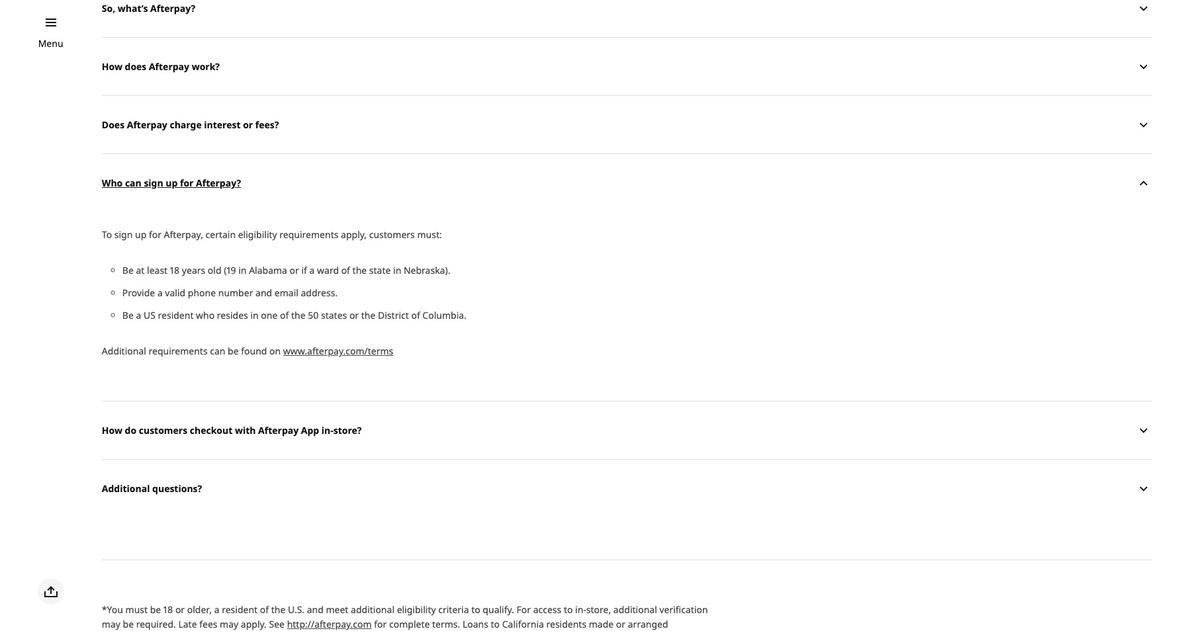 Task type: locate. For each thing, give the bounding box(es) containing it.
1 additional from the top
[[102, 345, 146, 358]]

can right who
[[125, 177, 142, 189]]

or left if in the left top of the page
[[290, 264, 299, 277]]

in- inside *you must be 18 or older, a resident of the u.s. and meet additional eligibility criteria to qualify. for access to in-store, additional verification may be required. late fees may apply. see
[[575, 604, 586, 617]]

18 right the least
[[170, 264, 180, 277]]

0 horizontal spatial may
[[102, 619, 120, 631]]

resident up the apply.
[[222, 604, 258, 617]]

2 vertical spatial be
[[123, 619, 134, 631]]

the
[[353, 264, 367, 277], [291, 309, 306, 322], [361, 309, 376, 322], [271, 604, 286, 617]]

be up required.
[[150, 604, 161, 617]]

and left email
[[256, 287, 272, 299]]

older,
[[187, 604, 212, 617]]

a
[[310, 264, 315, 277], [157, 287, 163, 299], [136, 309, 141, 322], [214, 604, 219, 617]]

or right states
[[349, 309, 359, 322]]

to inside for complete terms. loans to california residents made or arranged
[[491, 619, 500, 631]]

or inside the does afterpay charge interest or fees? dropdown button
[[243, 118, 253, 131]]

1 vertical spatial afterpay?
[[196, 177, 241, 189]]

for left the afterpay,
[[149, 229, 161, 241]]

sign right "to"
[[114, 229, 133, 241]]

1 vertical spatial in-
[[575, 604, 586, 617]]

1 horizontal spatial be
[[150, 604, 161, 617]]

1 horizontal spatial resident
[[222, 604, 258, 617]]

1 vertical spatial customers
[[139, 424, 187, 437]]

valid
[[165, 287, 185, 299]]

0 horizontal spatial up
[[135, 229, 146, 241]]

a inside *you must be 18 or older, a resident of the u.s. and meet additional eligibility criteria to qualify. for access to in-store, additional verification may be required. late fees may apply. see
[[214, 604, 219, 617]]

2 vertical spatial for
[[374, 619, 387, 631]]

be down 'must'
[[123, 619, 134, 631]]

must
[[125, 604, 148, 617]]

1 horizontal spatial customers
[[369, 229, 415, 241]]

2 be from the top
[[122, 309, 134, 322]]

resident
[[158, 309, 194, 322], [222, 604, 258, 617]]

2 horizontal spatial for
[[374, 619, 387, 631]]

www.afterpay.com/terms
[[283, 345, 393, 358]]

the inside *you must be 18 or older, a resident of the u.s. and meet additional eligibility criteria to qualify. for access to in-store, additional verification may be required. late fees may apply. see
[[271, 604, 286, 617]]

in right state
[[393, 264, 401, 277]]

0 vertical spatial be
[[228, 345, 239, 358]]

additional
[[102, 345, 146, 358], [102, 482, 150, 495]]

0 vertical spatial afterpay?
[[150, 2, 195, 15]]

in
[[238, 264, 247, 277], [393, 264, 401, 277], [251, 309, 259, 322]]

0 vertical spatial sign
[[144, 177, 163, 189]]

eligibility
[[238, 229, 277, 241], [397, 604, 436, 617]]

or
[[243, 118, 253, 131], [290, 264, 299, 277], [349, 309, 359, 322], [175, 604, 185, 617], [616, 619, 626, 631]]

to sign up for afterpay, certain eligibility requirements apply, customers must:
[[102, 229, 442, 241]]

0 horizontal spatial for
[[149, 229, 161, 241]]

a left valid
[[157, 287, 163, 299]]

1 vertical spatial how
[[102, 424, 122, 437]]

1 horizontal spatial eligibility
[[397, 604, 436, 617]]

1 be from the top
[[122, 264, 134, 277]]

0 vertical spatial how
[[102, 60, 122, 73]]

eligibility right certain
[[238, 229, 277, 241]]

menu
[[38, 37, 63, 50]]

0 vertical spatial additional
[[102, 345, 146, 358]]

1 horizontal spatial to
[[491, 619, 500, 631]]

1 vertical spatial requirements
[[149, 345, 208, 358]]

18 for years
[[170, 264, 180, 277]]

checkout
[[190, 424, 233, 437]]

for left complete
[[374, 619, 387, 631]]

number
[[218, 287, 253, 299]]

or right made on the bottom
[[616, 619, 626, 631]]

does
[[102, 118, 125, 131]]

1 vertical spatial eligibility
[[397, 604, 436, 617]]

0 horizontal spatial can
[[125, 177, 142, 189]]

be
[[122, 264, 134, 277], [122, 309, 134, 322]]

additional questions?
[[102, 482, 202, 495]]

customers right do
[[139, 424, 187, 437]]

provide
[[122, 287, 155, 299]]

additional down us
[[102, 345, 146, 358]]

0 vertical spatial be
[[122, 264, 134, 277]]

resident down valid
[[158, 309, 194, 322]]

up right "to"
[[135, 229, 146, 241]]

afterpay? up certain
[[196, 177, 241, 189]]

may
[[102, 619, 120, 631], [220, 619, 238, 631]]

and right u.s.
[[307, 604, 324, 617]]

with
[[235, 424, 256, 437]]

2 vertical spatial afterpay
[[258, 424, 299, 437]]

how left do
[[102, 424, 122, 437]]

additional up arranged
[[614, 604, 657, 617]]

0 vertical spatial 18
[[170, 264, 180, 277]]

who
[[102, 177, 123, 189]]

0 vertical spatial eligibility
[[238, 229, 277, 241]]

1 horizontal spatial up
[[166, 177, 178, 189]]

found
[[241, 345, 267, 358]]

1 vertical spatial be
[[122, 309, 134, 322]]

for
[[180, 177, 194, 189], [149, 229, 161, 241], [374, 619, 387, 631]]

0 horizontal spatial eligibility
[[238, 229, 277, 241]]

0 vertical spatial afterpay
[[149, 60, 189, 73]]

email
[[275, 287, 298, 299]]

in- inside the how do customers checkout with afterpay app in-store? dropdown button
[[322, 424, 334, 437]]

1 horizontal spatial additional
[[614, 604, 657, 617]]

how left does
[[102, 60, 122, 73]]

in right the (19
[[238, 264, 247, 277]]

requirements down who
[[149, 345, 208, 358]]

1 vertical spatial up
[[135, 229, 146, 241]]

1 horizontal spatial and
[[307, 604, 324, 617]]

for inside for complete terms. loans to california residents made or arranged
[[374, 619, 387, 631]]

0 horizontal spatial afterpay?
[[150, 2, 195, 15]]

be left found
[[228, 345, 239, 358]]

1 horizontal spatial in
[[251, 309, 259, 322]]

additional up for complete terms. loans to california residents made or arranged
[[351, 604, 395, 617]]

and inside *you must be 18 or older, a resident of the u.s. and meet additional eligibility criteria to qualify. for access to in-store, additional verification may be required. late fees may apply. see
[[307, 604, 324, 617]]

requirements
[[280, 229, 339, 241], [149, 345, 208, 358]]

customers
[[369, 229, 415, 241], [139, 424, 187, 437]]

0 vertical spatial in-
[[322, 424, 334, 437]]

afterpay,
[[164, 229, 203, 241]]

how for how do customers checkout with afterpay app in-store?
[[102, 424, 122, 437]]

in- up residents
[[575, 604, 586, 617]]

of
[[341, 264, 350, 277], [280, 309, 289, 322], [411, 309, 420, 322], [260, 604, 269, 617]]

1 horizontal spatial sign
[[144, 177, 163, 189]]

can left found
[[210, 345, 225, 358]]

old
[[208, 264, 221, 277]]

for up the afterpay,
[[180, 177, 194, 189]]

1 vertical spatial additional
[[102, 482, 150, 495]]

qualify.
[[483, 604, 514, 617]]

additional inside 'dropdown button'
[[102, 482, 150, 495]]

0 vertical spatial can
[[125, 177, 142, 189]]

to down qualify.
[[491, 619, 500, 631]]

up up the afterpay,
[[166, 177, 178, 189]]

meet
[[326, 604, 348, 617]]

or up late
[[175, 604, 185, 617]]

a left us
[[136, 309, 141, 322]]

1 horizontal spatial in-
[[575, 604, 586, 617]]

to up loans
[[471, 604, 480, 617]]

0 horizontal spatial be
[[123, 619, 134, 631]]

0 horizontal spatial sign
[[114, 229, 133, 241]]

2 how from the top
[[102, 424, 122, 437]]

requirements up if in the left top of the page
[[280, 229, 339, 241]]

who can sign up for afterpay?
[[102, 177, 241, 189]]

late
[[178, 619, 197, 631]]

additional left questions?
[[102, 482, 150, 495]]

http://afterpay.com link
[[287, 619, 372, 631]]

a up fees on the bottom left of the page
[[214, 604, 219, 617]]

0 vertical spatial for
[[180, 177, 194, 189]]

18
[[170, 264, 180, 277], [163, 604, 173, 617]]

the left state
[[353, 264, 367, 277]]

18 up required.
[[163, 604, 173, 617]]

afterpay? inside dropdown button
[[150, 2, 195, 15]]

1 horizontal spatial can
[[210, 345, 225, 358]]

certain
[[206, 229, 236, 241]]

be left at
[[122, 264, 134, 277]]

and
[[256, 287, 272, 299], [307, 604, 324, 617]]

1 horizontal spatial afterpay?
[[196, 177, 241, 189]]

afterpay
[[149, 60, 189, 73], [127, 118, 167, 131], [258, 424, 299, 437]]

1 horizontal spatial may
[[220, 619, 238, 631]]

18 for or
[[163, 604, 173, 617]]

0 horizontal spatial in-
[[322, 424, 334, 437]]

up
[[166, 177, 178, 189], [135, 229, 146, 241]]

can
[[125, 177, 142, 189], [210, 345, 225, 358]]

columbia.
[[423, 309, 467, 322]]

afterpay? inside "dropdown button"
[[196, 177, 241, 189]]

in- right app
[[322, 424, 334, 437]]

1 vertical spatial be
[[150, 604, 161, 617]]

0 horizontal spatial additional
[[351, 604, 395, 617]]

0 horizontal spatial to
[[471, 604, 480, 617]]

be left us
[[122, 309, 134, 322]]

must:
[[417, 229, 442, 241]]

1 how from the top
[[102, 60, 122, 73]]

additional requirements can be found on www.afterpay.com/terms
[[102, 345, 393, 358]]

questions?
[[152, 482, 202, 495]]

2 additional from the left
[[614, 604, 657, 617]]

in left one on the left of page
[[251, 309, 259, 322]]

for
[[517, 604, 531, 617]]

of up the apply.
[[260, 604, 269, 617]]

18 inside *you must be 18 or older, a resident of the u.s. and meet additional eligibility criteria to qualify. for access to in-store, additional verification may be required. late fees may apply. see
[[163, 604, 173, 617]]

1 vertical spatial resident
[[222, 604, 258, 617]]

how for how does afterpay work?
[[102, 60, 122, 73]]

may right fees on the bottom left of the page
[[220, 619, 238, 631]]

0 vertical spatial resident
[[158, 309, 194, 322]]

may down *you
[[102, 619, 120, 631]]

eligibility up complete
[[397, 604, 436, 617]]

0 horizontal spatial customers
[[139, 424, 187, 437]]

*you must be 18 or older, a resident of the u.s. and meet additional eligibility criteria to qualify. for access to in-store, additional verification may be required. late fees may apply. see
[[102, 604, 708, 631]]

or left fees?
[[243, 118, 253, 131]]

2 horizontal spatial be
[[228, 345, 239, 358]]

2 may from the left
[[220, 619, 238, 631]]

www.afterpay.com/terms link
[[283, 345, 393, 358]]

access
[[533, 604, 562, 617]]

*you
[[102, 604, 123, 617]]

1 vertical spatial can
[[210, 345, 225, 358]]

the up see
[[271, 604, 286, 617]]

years
[[182, 264, 205, 277]]

sign right who
[[144, 177, 163, 189]]

0 horizontal spatial and
[[256, 287, 272, 299]]

1 horizontal spatial for
[[180, 177, 194, 189]]

to
[[471, 604, 480, 617], [564, 604, 573, 617], [491, 619, 500, 631]]

terms.
[[432, 619, 460, 631]]

1 vertical spatial afterpay
[[127, 118, 167, 131]]

1 vertical spatial for
[[149, 229, 161, 241]]

afterpay?
[[150, 2, 195, 15], [196, 177, 241, 189]]

how does afterpay work? button
[[102, 37, 1152, 96]]

or inside *you must be 18 or older, a resident of the u.s. and meet additional eligibility criteria to qualify. for access to in-store, additional verification may be required. late fees may apply. see
[[175, 604, 185, 617]]

made
[[589, 619, 614, 631]]

1 vertical spatial 18
[[163, 604, 173, 617]]

1 horizontal spatial requirements
[[280, 229, 339, 241]]

afterpay? right the what's
[[150, 2, 195, 15]]

to up residents
[[564, 604, 573, 617]]

2 additional from the top
[[102, 482, 150, 495]]

be
[[228, 345, 239, 358], [150, 604, 161, 617], [123, 619, 134, 631]]

0 vertical spatial up
[[166, 177, 178, 189]]

1 vertical spatial and
[[307, 604, 324, 617]]

how
[[102, 60, 122, 73], [102, 424, 122, 437]]

1 additional from the left
[[351, 604, 395, 617]]

customers left must: in the left top of the page
[[369, 229, 415, 241]]

store?
[[334, 424, 362, 437]]

does afterpay charge interest or fees? button
[[102, 96, 1152, 154]]

50
[[308, 309, 319, 322]]



Task type: vqa. For each thing, say whether or not it's contained in the screenshot.
"Additional" associated with Additional questions?
yes



Task type: describe. For each thing, give the bounding box(es) containing it.
arranged
[[628, 619, 668, 631]]

for inside "dropdown button"
[[180, 177, 194, 189]]

customers inside dropdown button
[[139, 424, 187, 437]]

ward
[[317, 264, 339, 277]]

the left district
[[361, 309, 376, 322]]

phone
[[188, 287, 216, 299]]

be for be at least 18 years old (19 in alabama or if a ward of the state in nebraska).
[[122, 264, 134, 277]]

what's
[[118, 2, 148, 15]]

2 horizontal spatial to
[[564, 604, 573, 617]]

additional for additional requirements can be found on www.afterpay.com/terms
[[102, 345, 146, 358]]

0 vertical spatial requirements
[[280, 229, 339, 241]]

states
[[321, 309, 347, 322]]

resident inside *you must be 18 or older, a resident of the u.s. and meet additional eligibility criteria to qualify. for access to in-store, additional verification may be required. late fees may apply. see
[[222, 604, 258, 617]]

be at least 18 years old (19 in alabama or if a ward of the state in nebraska).
[[122, 264, 450, 277]]

loans
[[463, 619, 489, 631]]

residents
[[546, 619, 587, 631]]

required.
[[136, 619, 176, 631]]

be a us resident who resides in one of the 50 states or the district of columbia.
[[122, 309, 467, 322]]

how do customers checkout with afterpay app in-store? button
[[102, 401, 1152, 460]]

http://afterpay.com
[[287, 619, 372, 631]]

can inside "dropdown button"
[[125, 177, 142, 189]]

additional questions? button
[[102, 460, 1152, 518]]

1 vertical spatial sign
[[114, 229, 133, 241]]

interest
[[204, 118, 241, 131]]

provide a valid phone number and email address.
[[122, 287, 338, 299]]

of right district
[[411, 309, 420, 322]]

one
[[261, 309, 278, 322]]

does
[[125, 60, 147, 73]]

0 horizontal spatial in
[[238, 264, 247, 277]]

so, what's afterpay?
[[102, 2, 195, 15]]

so, what's afterpay? button
[[102, 0, 1152, 37]]

least
[[147, 264, 168, 277]]

see
[[269, 619, 285, 631]]

be for be a us resident who resides in one of the 50 states or the district of columbia.
[[122, 309, 134, 322]]

a right if in the left top of the page
[[310, 264, 315, 277]]

store,
[[586, 604, 611, 617]]

criteria
[[438, 604, 469, 617]]

2 horizontal spatial in
[[393, 264, 401, 277]]

apply.
[[241, 619, 267, 631]]

alabama
[[249, 264, 287, 277]]

app
[[301, 424, 319, 437]]

1 may from the left
[[102, 619, 120, 631]]

us
[[144, 309, 156, 322]]

of inside *you must be 18 or older, a resident of the u.s. and meet additional eligibility criteria to qualify. for access to in-store, additional verification may be required. late fees may apply. see
[[260, 604, 269, 617]]

do
[[125, 424, 136, 437]]

who
[[196, 309, 215, 322]]

eligibility inside *you must be 18 or older, a resident of the u.s. and meet additional eligibility criteria to qualify. for access to in-store, additional verification may be required. late fees may apply. see
[[397, 604, 436, 617]]

who can sign up for afterpay? button
[[102, 154, 1152, 212]]

of right ward
[[341, 264, 350, 277]]

complete
[[389, 619, 430, 631]]

0 horizontal spatial resident
[[158, 309, 194, 322]]

district
[[378, 309, 409, 322]]

u.s.
[[288, 604, 305, 617]]

on
[[269, 345, 281, 358]]

fees?
[[255, 118, 279, 131]]

how does afterpay work?
[[102, 60, 220, 73]]

or inside for complete terms. loans to california residents made or arranged
[[616, 619, 626, 631]]

does afterpay charge interest or fees?
[[102, 118, 279, 131]]

state
[[369, 264, 391, 277]]

of right one on the left of page
[[280, 309, 289, 322]]

charge
[[170, 118, 202, 131]]

resides
[[217, 309, 248, 322]]

rotate 180 image
[[1136, 175, 1152, 191]]

work?
[[192, 60, 220, 73]]

how do customers checkout with afterpay app in-store?
[[102, 424, 362, 437]]

if
[[302, 264, 307, 277]]

0 vertical spatial and
[[256, 287, 272, 299]]

verification
[[660, 604, 708, 617]]

sign inside "dropdown button"
[[144, 177, 163, 189]]

(19
[[224, 264, 236, 277]]

additional for additional questions?
[[102, 482, 150, 495]]

address.
[[301, 287, 338, 299]]

apply,
[[341, 229, 367, 241]]

the left 50
[[291, 309, 306, 322]]

up inside "dropdown button"
[[166, 177, 178, 189]]

california
[[502, 619, 544, 631]]

at
[[136, 264, 145, 277]]

nebraska).
[[404, 264, 450, 277]]

menu button
[[38, 36, 63, 51]]

0 horizontal spatial requirements
[[149, 345, 208, 358]]

for complete terms. loans to california residents made or arranged
[[102, 619, 668, 632]]

fees
[[199, 619, 217, 631]]

0 vertical spatial customers
[[369, 229, 415, 241]]

so,
[[102, 2, 115, 15]]

to
[[102, 229, 112, 241]]



